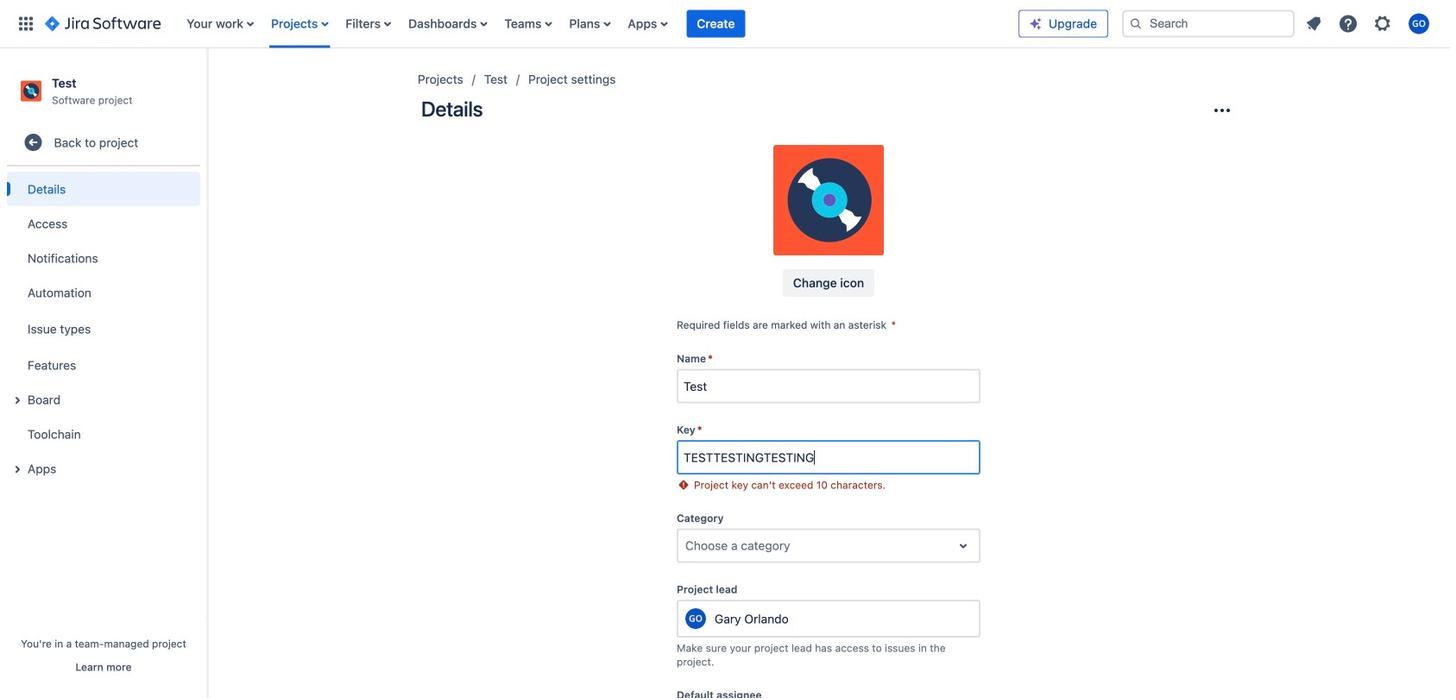 Task type: locate. For each thing, give the bounding box(es) containing it.
0 horizontal spatial list
[[178, 0, 1019, 48]]

more image
[[1212, 100, 1233, 121]]

primary element
[[10, 0, 1019, 48]]

expand image
[[7, 390, 28, 411]]

open image
[[953, 536, 974, 556]]

notifications image
[[1304, 13, 1324, 34]]

Search field
[[1122, 10, 1295, 38]]

your profile and settings image
[[1409, 13, 1430, 34]]

list item
[[687, 0, 745, 48]]

search image
[[1129, 17, 1143, 31]]

error image
[[677, 478, 691, 492]]

settings image
[[1373, 13, 1393, 34]]

None field
[[679, 371, 979, 402], [679, 442, 979, 473], [679, 371, 979, 402], [679, 442, 979, 473]]

None text field
[[685, 538, 689, 555]]

None search field
[[1122, 10, 1295, 38]]

project avatar image
[[774, 145, 884, 256]]

list
[[178, 0, 1019, 48], [1298, 8, 1440, 39]]

group
[[7, 167, 200, 491]]

help image
[[1338, 13, 1359, 34]]

jira software image
[[45, 13, 161, 34], [45, 13, 161, 34]]

banner
[[0, 0, 1450, 48]]



Task type: describe. For each thing, give the bounding box(es) containing it.
1 horizontal spatial list
[[1298, 8, 1440, 39]]

appswitcher icon image
[[16, 13, 36, 34]]

sidebar navigation image
[[188, 69, 226, 104]]

expand image
[[7, 459, 28, 480]]

sidebar element
[[0, 48, 207, 698]]

group inside sidebar element
[[7, 167, 200, 491]]



Task type: vqa. For each thing, say whether or not it's contained in the screenshot.
More Image
yes



